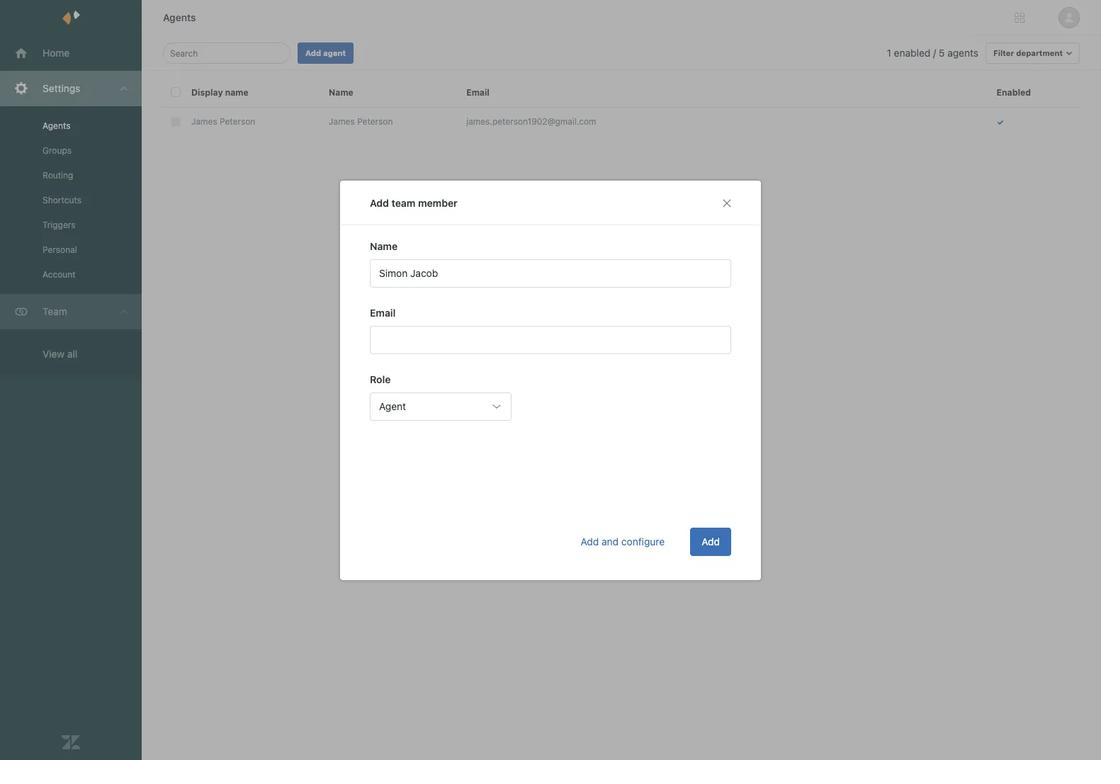 Task type: describe. For each thing, give the bounding box(es) containing it.
name
[[329, 87, 354, 98]]

Search text field
[[170, 45, 279, 62]]

1 james from the left
[[191, 116, 217, 127]]

1 enabled / 5 agents
[[887, 47, 979, 59]]

1 james peterson from the left
[[191, 116, 255, 127]]

view all
[[43, 348, 77, 360]]

enabled
[[894, 47, 931, 59]]

agents
[[948, 47, 979, 59]]

2 peterson from the left
[[357, 116, 393, 127]]

display name
[[191, 87, 249, 98]]

view
[[43, 348, 65, 360]]

filter
[[994, 48, 1014, 57]]

0 vertical spatial agents
[[163, 11, 196, 23]]

account
[[43, 269, 76, 280]]

zendesk products image
[[1015, 13, 1025, 23]]

agent
[[323, 48, 346, 57]]

department
[[1016, 48, 1063, 57]]

1 peterson from the left
[[220, 116, 255, 127]]



Task type: vqa. For each thing, say whether or not it's contained in the screenshot.
1st "James"
yes



Task type: locate. For each thing, give the bounding box(es) containing it.
0 horizontal spatial agents
[[43, 120, 70, 131]]

routing
[[43, 170, 73, 181]]

2 james peterson from the left
[[329, 116, 393, 127]]

james down 'display' in the left top of the page
[[191, 116, 217, 127]]

1 vertical spatial agents
[[43, 120, 70, 131]]

1 horizontal spatial james peterson
[[329, 116, 393, 127]]

1 horizontal spatial peterson
[[357, 116, 393, 127]]

groups
[[43, 145, 72, 156]]

all
[[67, 348, 77, 360]]

enabled
[[997, 87, 1031, 98]]

agents
[[163, 11, 196, 23], [43, 120, 70, 131]]

james peterson down name
[[329, 116, 393, 127]]

settings
[[43, 82, 80, 94]]

peterson
[[220, 116, 255, 127], [357, 116, 393, 127]]

james down name
[[329, 116, 355, 127]]

0 horizontal spatial peterson
[[220, 116, 255, 127]]

1
[[887, 47, 892, 59]]

1 horizontal spatial james
[[329, 116, 355, 127]]

shortcuts
[[43, 195, 82, 206]]

email
[[466, 87, 490, 98]]

filter department button
[[986, 43, 1080, 64]]

2 james from the left
[[329, 116, 355, 127]]

james.peterson1902@gmail.com
[[466, 116, 596, 127]]

team
[[43, 305, 67, 318]]

james peterson
[[191, 116, 255, 127], [329, 116, 393, 127]]

0 horizontal spatial james
[[191, 116, 217, 127]]

5
[[939, 47, 945, 59]]

1 horizontal spatial agents
[[163, 11, 196, 23]]

add
[[305, 48, 321, 57]]

home
[[43, 47, 70, 59]]

agents up groups
[[43, 120, 70, 131]]

/
[[933, 47, 936, 59]]

0 horizontal spatial james peterson
[[191, 116, 255, 127]]

display
[[191, 87, 223, 98]]

james
[[191, 116, 217, 127], [329, 116, 355, 127]]

agents up search text box
[[163, 11, 196, 23]]

james peterson down 'display name'
[[191, 116, 255, 127]]

personal
[[43, 245, 77, 255]]

triggers
[[43, 220, 75, 230]]

add agent
[[305, 48, 346, 57]]

name
[[225, 87, 249, 98]]

filter department
[[994, 48, 1063, 57]]

add agent button
[[298, 43, 354, 64]]



